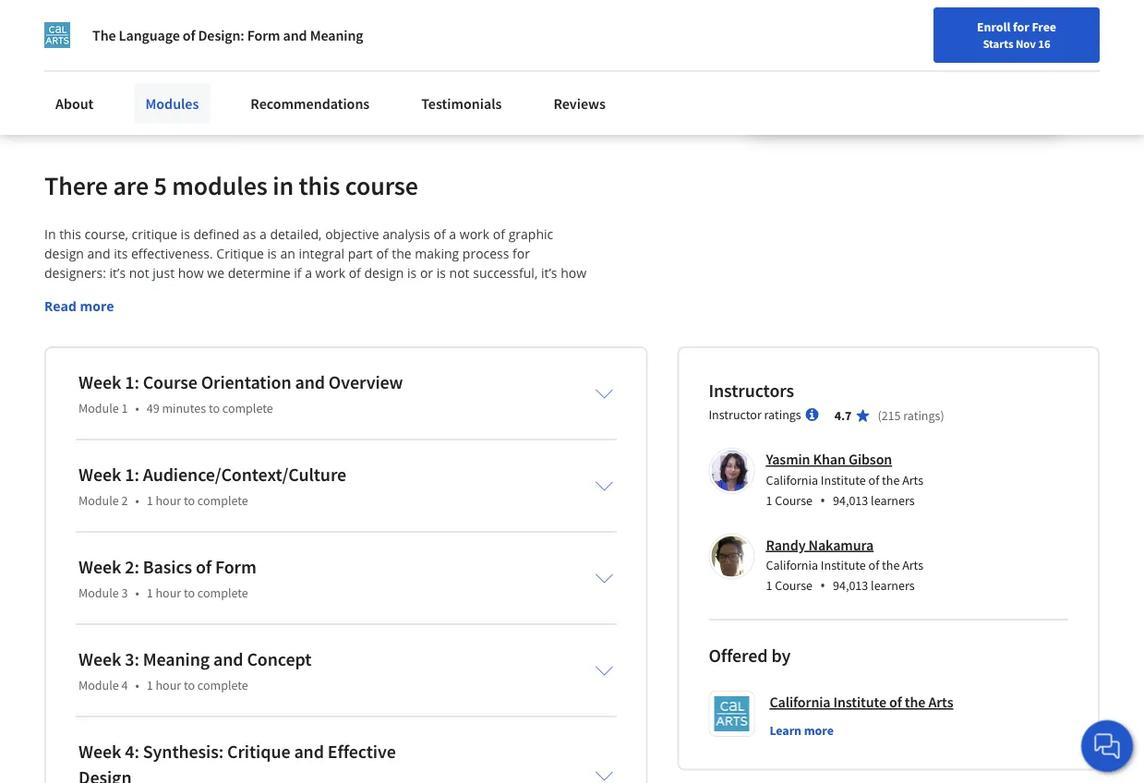 Task type: vqa. For each thing, say whether or not it's contained in the screenshot.
just
yes



Task type: locate. For each thing, give the bounding box(es) containing it.
course inside week 1: course orientation and overview module 1 • 49 minutes to complete
[[143, 371, 198, 394]]

california down yasmin
[[766, 472, 819, 489]]

1: inside week 1: course orientation and overview module 1 • 49 minutes to complete
[[125, 371, 139, 394]]

about link
[[44, 83, 105, 124]]

form for of
[[215, 556, 257, 579]]

1 horizontal spatial this
[[103, 33, 126, 51]]

other
[[347, 284, 380, 301]]

1 module from the top
[[79, 400, 119, 417]]

coursera career certificate image
[[751, 0, 1059, 129]]

2 1: from the top
[[125, 464, 139, 487]]

form right the basics on the left bottom
[[215, 556, 257, 579]]

94,013
[[834, 492, 869, 509], [834, 578, 869, 594]]

learners
[[871, 492, 915, 509], [871, 578, 915, 594]]

learn
[[770, 722, 802, 739]]

1 horizontal spatial how
[[561, 264, 587, 282]]

in up detailed,
[[273, 170, 294, 202]]

course down randy
[[775, 578, 813, 594]]

0 horizontal spatial it's
[[110, 264, 126, 282]]

testimonials link
[[411, 83, 513, 124]]

0 vertical spatial this
[[103, 33, 126, 51]]

0 vertical spatial course
[[143, 371, 198, 394]]

1 right 3
[[147, 585, 153, 602]]

0 vertical spatial in
[[252, 55, 264, 73]]

1 down randy
[[766, 578, 773, 594]]

basics
[[143, 556, 192, 579]]

1 horizontal spatial for
[[1014, 18, 1030, 35]]

design up designers:
[[44, 245, 84, 263]]

module inside week 1: course orientation and overview module 1 • 49 minutes to complete
[[79, 400, 119, 417]]

0 vertical spatial institute
[[821, 472, 867, 489]]

institute inside yasmin khan gibson california institute of the arts 1 course • 94,013 learners
[[821, 472, 867, 489]]

free
[[1033, 18, 1057, 35]]

concept
[[247, 648, 312, 672]]

1 right 2
[[147, 493, 153, 509]]

0 vertical spatial 1:
[[125, 371, 139, 394]]

the inside the randy nakamura california institute of the arts 1 course • 94,013 learners
[[883, 557, 900, 574]]

critique
[[217, 245, 264, 263], [214, 284, 262, 301], [227, 741, 291, 764]]

3 week from the top
[[79, 556, 121, 579]]

16
[[1039, 36, 1051, 51]]

menu item
[[825, 18, 944, 79]]

1 vertical spatial 1:
[[125, 464, 139, 487]]

None search field
[[249, 12, 406, 49]]

to inside week 3: meaning and concept module 4 • 1 hour to complete
[[184, 678, 195, 694]]

to down the basics on the left bottom
[[184, 585, 195, 602]]

1 vertical spatial design
[[365, 264, 404, 282]]

to inside week 1: audience/context/culture module 2 • 1 hour to complete
[[184, 493, 195, 509]]

learners down gibson
[[871, 492, 915, 509]]

0 horizontal spatial how
[[178, 264, 204, 282]]

to right minutes
[[209, 400, 220, 417]]

0 vertical spatial california
[[766, 472, 819, 489]]

0 horizontal spatial more
[[80, 298, 114, 315]]

and up performance
[[283, 26, 307, 44]]

0 horizontal spatial or
[[397, 33, 411, 51]]

1 right the 4 in the left bottom of the page
[[147, 678, 153, 694]]

recommendations
[[251, 94, 370, 113]]

1 horizontal spatial a
[[305, 264, 312, 282]]

2 learners from the top
[[871, 578, 915, 594]]

1 vertical spatial meaning
[[143, 648, 210, 672]]

brought
[[44, 303, 93, 321]]

1 down yasmin
[[766, 492, 773, 509]]

complete down audience/context/culture
[[198, 493, 248, 509]]

arts
[[903, 472, 924, 489], [903, 557, 924, 574], [929, 694, 954, 712]]

hour inside week 3: meaning and concept module 4 • 1 hour to complete
[[156, 678, 181, 694]]

5 week from the top
[[79, 741, 121, 764]]

1 vertical spatial work
[[316, 264, 346, 282]]

of
[[183, 26, 195, 44], [434, 226, 446, 243], [493, 226, 505, 243], [376, 245, 389, 263], [349, 264, 361, 282], [869, 472, 880, 489], [196, 556, 212, 579], [869, 557, 880, 574], [890, 694, 903, 712]]

the language of design: form and meaning
[[92, 26, 364, 44]]

in
[[44, 226, 56, 243]]

94,013 inside the randy nakamura california institute of the arts 1 course • 94,013 learners
[[834, 578, 869, 594]]

0 vertical spatial your
[[210, 33, 238, 51]]

week inside week 3: meaning and concept module 4 • 1 hour to complete
[[79, 648, 121, 672]]

0 vertical spatial form
[[247, 26, 280, 44]]

move
[[65, 284, 99, 301]]

2 week from the top
[[79, 464, 121, 487]]

0 horizontal spatial this
[[59, 226, 81, 243]]

• inside week 2: basics of form module 3 • 1 hour to complete
[[135, 585, 139, 602]]

learn more
[[770, 722, 834, 739]]

2 vertical spatial hour
[[156, 678, 181, 694]]

• left 49
[[135, 400, 139, 417]]

this
[[103, 33, 126, 51], [299, 170, 340, 202], [59, 226, 81, 243]]

this up detailed,
[[299, 170, 340, 202]]

complete up week 3: meaning and concept module 4 • 1 hour to complete
[[198, 585, 248, 602]]

• down randy nakamura link
[[821, 576, 826, 596]]

1 vertical spatial course
[[775, 492, 813, 509]]

for
[[1014, 18, 1030, 35], [513, 245, 530, 263]]

work up process
[[460, 226, 490, 243]]

institute up learn more 'button'
[[834, 694, 887, 712]]

instructors
[[709, 380, 795, 403]]

2 vertical spatial course
[[775, 578, 813, 594]]

complete down orientation
[[223, 400, 273, 417]]

or
[[397, 33, 411, 51], [420, 264, 433, 282]]

california institute of the arts image
[[44, 22, 70, 48]]

detailed,
[[270, 226, 322, 243]]

1 94,013 from the top
[[834, 492, 869, 509]]

for up the nov
[[1014, 18, 1030, 35]]

2 horizontal spatial work
[[460, 226, 490, 243]]

hour inside week 2: basics of form module 3 • 1 hour to complete
[[156, 585, 181, 602]]

its
[[114, 245, 128, 263]]

0 vertical spatial design
[[44, 245, 84, 263]]

into
[[96, 303, 120, 321]]

ratings right "215"
[[904, 408, 941, 424]]

not
[[129, 264, 149, 282], [450, 264, 470, 282]]

0 horizontal spatial meaning
[[143, 648, 210, 672]]

of inside week 2: basics of form module 3 • 1 hour to complete
[[196, 556, 212, 579]]

reviews link
[[543, 83, 617, 124]]

hour inside week 1: audience/context/culture module 2 • 1 hour to complete
[[156, 493, 181, 509]]

1 left 49
[[121, 400, 128, 417]]

be
[[531, 284, 546, 301]]

1 vertical spatial arts
[[903, 557, 924, 574]]

to inside week 2: basics of form module 3 • 1 hour to complete
[[184, 585, 195, 602]]

complete inside week 1: audience/context/culture module 2 • 1 hour to complete
[[198, 493, 248, 509]]

in
[[252, 55, 264, 73], [273, 170, 294, 202]]

0 vertical spatial meaning
[[310, 26, 364, 44]]

work up where
[[316, 264, 346, 282]]

form inside week 2: basics of form module 3 • 1 hour to complete
[[215, 556, 257, 579]]

for inside the enroll for free starts nov 16
[[1014, 18, 1030, 35]]

1 horizontal spatial it's
[[541, 264, 558, 282]]

ratings
[[765, 407, 802, 423], [904, 408, 941, 424]]

analysis
[[383, 226, 430, 243]]

not up "opinions"
[[450, 264, 470, 282]]

or left cv
[[397, 33, 411, 51]]

week inside week 1: course orientation and overview module 1 • 49 minutes to complete
[[79, 371, 121, 394]]

how right successful,
[[561, 264, 587, 282]]

0 vertical spatial hour
[[156, 493, 181, 509]]

0 vertical spatial we
[[207, 264, 225, 282]]

1 vertical spatial institute
[[821, 557, 867, 574]]

recommendations link
[[240, 83, 381, 124]]

week for week 1: audience/context/culture
[[79, 464, 121, 487]]

module inside week 3: meaning and concept module 4 • 1 hour to complete
[[79, 678, 119, 694]]

how
[[178, 264, 204, 282], [561, 264, 587, 282]]

module left 2
[[79, 493, 119, 509]]

how up forward.
[[178, 264, 204, 282]]

for down "graphic"
[[513, 245, 530, 263]]

2 vertical spatial design
[[146, 303, 186, 321]]

and left overview
[[295, 371, 325, 394]]

course up minutes
[[143, 371, 198, 394]]

0 horizontal spatial for
[[513, 245, 530, 263]]

course down yasmin
[[775, 492, 813, 509]]

1 vertical spatial we
[[44, 284, 62, 301]]

1 horizontal spatial or
[[420, 264, 433, 282]]

successful,
[[473, 264, 538, 282]]

4 module from the top
[[79, 678, 119, 694]]

4 week from the top
[[79, 648, 121, 672]]

modules
[[145, 94, 199, 113]]

1 vertical spatial or
[[420, 264, 433, 282]]

course
[[345, 170, 419, 202]]

orientation
[[201, 371, 292, 394]]

meaning up performance
[[310, 26, 364, 44]]

4:
[[125, 741, 139, 764]]

meaning
[[310, 26, 364, 44], [143, 648, 210, 672]]

1 vertical spatial for
[[513, 245, 530, 263]]

week inside week 2: basics of form module 3 • 1 hour to complete
[[79, 556, 121, 579]]

this inside in this course, critique is defined as a detailed, objective analysis of a work of graphic design and its effectiveness. critique is an integral part of the making process for designers: it's not just how we determine if a work of design is or is not successful, it's how we move our work forward. critique is also where other voices and opinions can be brought into the design process.
[[59, 226, 81, 243]]

enroll for free starts nov 16
[[978, 18, 1057, 51]]

1 horizontal spatial ratings
[[904, 408, 941, 424]]

and left effective
[[294, 741, 324, 764]]

0 horizontal spatial work
[[126, 284, 156, 301]]

to down audience/context/culture
[[184, 493, 195, 509]]

1 horizontal spatial more
[[805, 722, 834, 739]]

it's down its
[[110, 264, 126, 282]]

critique down as
[[217, 245, 264, 263]]

a right if
[[305, 264, 312, 282]]

• right 3
[[135, 585, 139, 602]]

1 vertical spatial hour
[[156, 585, 181, 602]]

in down linkedin
[[252, 55, 264, 73]]

2 vertical spatial critique
[[227, 741, 291, 764]]

1 learners from the top
[[871, 492, 915, 509]]

is left an
[[268, 245, 277, 263]]

and right voices at the top of the page
[[424, 284, 447, 301]]

a up making on the left top of the page
[[449, 226, 457, 243]]

2 vertical spatial this
[[59, 226, 81, 243]]

not left just
[[129, 264, 149, 282]]

1 not from the left
[[129, 264, 149, 282]]

2 hour from the top
[[156, 585, 181, 602]]

• inside yasmin khan gibson california institute of the arts 1 course • 94,013 learners
[[821, 490, 826, 510]]

work right our
[[126, 284, 156, 301]]

week inside week 4: synthesis: critique and effective design
[[79, 741, 121, 764]]

0 horizontal spatial we
[[44, 284, 62, 301]]

and down the language of design: form and meaning at left top
[[226, 55, 249, 73]]

hour down the basics on the left bottom
[[156, 585, 181, 602]]

more for learn more
[[805, 722, 834, 739]]

module left 3
[[79, 585, 119, 602]]

0 vertical spatial for
[[1014, 18, 1030, 35]]

the
[[92, 26, 116, 44]]

1:
[[125, 371, 139, 394], [125, 464, 139, 487]]

to right the 4 in the left bottom of the page
[[184, 678, 195, 694]]

forward.
[[160, 284, 211, 301]]

1 inside the randy nakamura california institute of the arts 1 course • 94,013 learners
[[766, 578, 773, 594]]

instructor
[[709, 407, 762, 423]]

we up brought
[[44, 284, 62, 301]]

more inside button
[[80, 298, 114, 315]]

1 vertical spatial this
[[299, 170, 340, 202]]

2 horizontal spatial design
[[365, 264, 404, 282]]

and inside week 4: synthesis: critique and effective design
[[294, 741, 324, 764]]

design down forward.
[[146, 303, 186, 321]]

is
[[181, 226, 190, 243], [268, 245, 277, 263], [408, 264, 417, 282], [437, 264, 446, 282], [265, 284, 275, 301]]

this up the it
[[103, 33, 126, 51]]

more
[[80, 298, 114, 315], [805, 722, 834, 739]]

94,013 down gibson
[[834, 492, 869, 509]]

form
[[247, 26, 280, 44], [215, 556, 257, 579]]

module
[[79, 400, 119, 417], [79, 493, 119, 509], [79, 585, 119, 602], [79, 678, 119, 694]]

0 horizontal spatial design
[[44, 245, 84, 263]]

to
[[195, 33, 207, 51], [209, 400, 220, 417], [184, 493, 195, 509], [184, 585, 195, 602], [184, 678, 195, 694]]

more inside 'button'
[[805, 722, 834, 739]]

1 horizontal spatial not
[[450, 264, 470, 282]]

1 vertical spatial 94,013
[[834, 578, 869, 594]]

1 1: from the top
[[125, 371, 139, 394]]

cv
[[413, 33, 429, 51]]

3 module from the top
[[79, 585, 119, 602]]

0 vertical spatial arts
[[903, 472, 924, 489]]

california inside yasmin khan gibson california institute of the arts 1 course • 94,013 learners
[[766, 472, 819, 489]]

a right as
[[260, 226, 267, 243]]

critique right synthesis:
[[227, 741, 291, 764]]

1 vertical spatial more
[[805, 722, 834, 739]]

complete inside week 2: basics of form module 3 • 1 hour to complete
[[198, 585, 248, 602]]

1 vertical spatial your
[[267, 55, 295, 73]]

the inside yasmin khan gibson california institute of the arts 1 course • 94,013 learners
[[883, 472, 900, 489]]

california up the learn more
[[770, 694, 831, 712]]

1 horizontal spatial we
[[207, 264, 225, 282]]

and left concept
[[213, 648, 244, 672]]

0 vertical spatial or
[[397, 33, 411, 51]]

randy nakamura image
[[712, 537, 753, 577]]

or inside in this course, critique is defined as a detailed, objective analysis of a work of graphic design and its effectiveness. critique is an integral part of the making process for designers: it's not just how we determine if a work of design is or is not successful, it's how we move our work forward. critique is also where other voices and opinions can be brought into the design process.
[[420, 264, 433, 282]]

learners down 'nakamura'
[[871, 578, 915, 594]]

1
[[121, 400, 128, 417], [766, 492, 773, 509], [147, 493, 153, 509], [766, 578, 773, 594], [147, 585, 153, 602], [147, 678, 153, 694]]

critique down determine
[[214, 284, 262, 301]]

ratings down instructors
[[765, 407, 802, 423]]

course inside yasmin khan gibson california institute of the arts 1 course • 94,013 learners
[[775, 492, 813, 509]]

effective
[[328, 741, 396, 764]]

we up forward.
[[207, 264, 225, 282]]

in this course, critique is defined as a detailed, objective analysis of a work of graphic design and its effectiveness. critique is an integral part of the making process for designers: it's not just how we determine if a work of design is or is not successful, it's how we move our work forward. critique is also where other voices and opinions can be brought into the design process.
[[44, 226, 590, 321]]

0 vertical spatial learners
[[871, 492, 915, 509]]

2 horizontal spatial this
[[299, 170, 340, 202]]

week
[[79, 371, 121, 394], [79, 464, 121, 487], [79, 556, 121, 579], [79, 648, 121, 672], [79, 741, 121, 764]]

4.7
[[835, 408, 852, 424]]

complete inside week 3: meaning and concept module 4 • 1 hour to complete
[[198, 678, 248, 694]]

0 horizontal spatial in
[[252, 55, 264, 73]]

reviews
[[554, 94, 606, 113]]

0 vertical spatial 94,013
[[834, 492, 869, 509]]

form right design:
[[247, 26, 280, 44]]

2 vertical spatial work
[[126, 284, 156, 301]]

1 horizontal spatial in
[[273, 170, 294, 202]]

complete down concept
[[198, 678, 248, 694]]

0 horizontal spatial not
[[129, 264, 149, 282]]

2 94,013 from the top
[[834, 578, 869, 594]]

modules link
[[134, 83, 210, 124]]

a
[[260, 226, 267, 243], [449, 226, 457, 243], [305, 264, 312, 282]]

it's
[[110, 264, 126, 282], [541, 264, 558, 282]]

• right 2
[[135, 493, 139, 509]]

• right the 4 in the left bottom of the page
[[135, 678, 139, 694]]

( 215 ratings )
[[878, 408, 945, 424]]

1 inside week 3: meaning and concept module 4 • 1 hour to complete
[[147, 678, 153, 694]]

where
[[306, 284, 344, 301]]

1 inside yasmin khan gibson california institute of the arts 1 course • 94,013 learners
[[766, 492, 773, 509]]

2:
[[125, 556, 139, 579]]

institute down 'nakamura'
[[821, 557, 867, 574]]

work
[[460, 226, 490, 243], [316, 264, 346, 282], [126, 284, 156, 301]]

hour right 2
[[156, 493, 181, 509]]

institute
[[821, 472, 867, 489], [821, 557, 867, 574], [834, 694, 887, 712]]

this right the in
[[59, 226, 81, 243]]

graphic
[[509, 226, 554, 243]]

is left the also at the top of the page
[[265, 284, 275, 301]]

module inside week 1: audience/context/culture module 2 • 1 hour to complete
[[79, 493, 119, 509]]

1 vertical spatial critique
[[214, 284, 262, 301]]

1 vertical spatial in
[[273, 170, 294, 202]]

hour for basics
[[156, 585, 181, 602]]

1: inside week 1: audience/context/culture module 2 • 1 hour to complete
[[125, 464, 139, 487]]

if
[[294, 264, 302, 282]]

1 horizontal spatial your
[[267, 55, 295, 73]]

module left 49
[[79, 400, 119, 417]]

this for analysis
[[59, 226, 81, 243]]

course inside the randy nakamura california institute of the arts 1 course • 94,013 learners
[[775, 578, 813, 594]]

1 how from the left
[[178, 264, 204, 282]]

0 vertical spatial critique
[[217, 245, 264, 263]]

3 hour from the top
[[156, 678, 181, 694]]

coursera image
[[15, 15, 132, 45]]

critique
[[132, 226, 177, 243]]

2 module from the top
[[79, 493, 119, 509]]

institute inside the randy nakamura california institute of the arts 1 course • 94,013 learners
[[821, 557, 867, 574]]

and
[[283, 26, 307, 44], [226, 55, 249, 73], [87, 245, 110, 263], [424, 284, 447, 301], [295, 371, 325, 394], [213, 648, 244, 672], [294, 741, 324, 764]]

complete
[[223, 400, 273, 417], [198, 493, 248, 509], [198, 585, 248, 602], [198, 678, 248, 694]]

meaning right 3: at the bottom of page
[[143, 648, 210, 672]]

your down linkedin
[[267, 55, 295, 73]]

to up media
[[195, 33, 207, 51]]

hour right the 4 in the left bottom of the page
[[156, 678, 181, 694]]

enroll
[[978, 18, 1011, 35]]

arts inside yasmin khan gibson california institute of the arts 1 course • 94,013 learners
[[903, 472, 924, 489]]

0 vertical spatial more
[[80, 298, 114, 315]]

or down making on the left top of the page
[[420, 264, 433, 282]]

by
[[772, 645, 791, 668]]

it's up be
[[541, 264, 558, 282]]

94,013 down 'nakamura'
[[834, 578, 869, 594]]

1 hour from the top
[[156, 493, 181, 509]]

module left the 4 in the left bottom of the page
[[79, 678, 119, 694]]

• down yasmin khan gibson 'link'
[[821, 490, 826, 510]]

instructor ratings
[[709, 407, 802, 423]]

institute down khan
[[821, 472, 867, 489]]

2 horizontal spatial a
[[449, 226, 457, 243]]

california down randy
[[766, 557, 819, 574]]

part
[[348, 245, 373, 263]]

design up voices at the top of the page
[[365, 264, 404, 282]]

your up media
[[210, 33, 238, 51]]

this inside add this credential to your linkedin profile, resume, or cv share it on social media and in your performance review
[[103, 33, 126, 51]]

1 week from the top
[[79, 371, 121, 394]]

week inside week 1: audience/context/culture module 2 • 1 hour to complete
[[79, 464, 121, 487]]

integral
[[299, 245, 345, 263]]

add
[[76, 33, 100, 51]]

1 vertical spatial form
[[215, 556, 257, 579]]

1 vertical spatial california
[[766, 557, 819, 574]]

review
[[381, 55, 422, 73]]

1 vertical spatial learners
[[871, 578, 915, 594]]



Task type: describe. For each thing, give the bounding box(es) containing it.
course,
[[85, 226, 128, 243]]

our
[[102, 284, 123, 301]]

of inside the randy nakamura california institute of the arts 1 course • 94,013 learners
[[869, 557, 880, 574]]

week for week 1: course orientation and overview
[[79, 371, 121, 394]]

also
[[278, 284, 303, 301]]

there are 5 modules in this course
[[44, 170, 419, 202]]

or inside add this credential to your linkedin profile, resume, or cv share it on social media and in your performance review
[[397, 33, 411, 51]]

arts inside the randy nakamura california institute of the arts 1 course • 94,013 learners
[[903, 557, 924, 574]]

add this credential to your linkedin profile, resume, or cv share it on social media and in your performance review
[[76, 33, 429, 73]]

• inside week 1: audience/context/culture module 2 • 1 hour to complete
[[135, 493, 139, 509]]

form for design:
[[247, 26, 280, 44]]

defined
[[194, 226, 240, 243]]

learners inside yasmin khan gibson california institute of the arts 1 course • 94,013 learners
[[871, 492, 915, 509]]

0 horizontal spatial ratings
[[765, 407, 802, 423]]

1 horizontal spatial work
[[316, 264, 346, 282]]

yasmin khan gibson california institute of the arts 1 course • 94,013 learners
[[766, 451, 924, 510]]

is up voices at the top of the page
[[408, 264, 417, 282]]

read more button
[[44, 297, 114, 316]]

2 vertical spatial institute
[[834, 694, 887, 712]]

credential
[[129, 33, 192, 51]]

learners inside the randy nakamura california institute of the arts 1 course • 94,013 learners
[[871, 578, 915, 594]]

and down 'course,'
[[87, 245, 110, 263]]

linkedin
[[241, 33, 295, 51]]

1: for audience/context/culture
[[125, 464, 139, 487]]

effectiveness.
[[131, 245, 213, 263]]

voices
[[383, 284, 421, 301]]

for inside in this course, critique is defined as a detailed, objective analysis of a work of graphic design and its effectiveness. critique is an integral part of the making process for designers: it's not just how we determine if a work of design is or is not successful, it's how we move our work forward. critique is also where other voices and opinions can be brought into the design process.
[[513, 245, 530, 263]]

process
[[463, 245, 510, 263]]

testimonials
[[422, 94, 502, 113]]

and inside week 1: course orientation and overview module 1 • 49 minutes to complete
[[295, 371, 325, 394]]

0 horizontal spatial a
[[260, 226, 267, 243]]

• inside week 3: meaning and concept module 4 • 1 hour to complete
[[135, 678, 139, 694]]

there
[[44, 170, 108, 202]]

overview
[[329, 371, 403, 394]]

design:
[[198, 26, 245, 44]]

language
[[119, 26, 180, 44]]

gibson
[[849, 451, 893, 469]]

design
[[79, 767, 132, 784]]

determine
[[228, 264, 291, 282]]

meaning inside week 3: meaning and concept module 4 • 1 hour to complete
[[143, 648, 210, 672]]

week 4: synthesis: critique and effective design
[[79, 741, 396, 784]]

california institute of the arts link
[[770, 691, 954, 714]]

opinions
[[450, 284, 503, 301]]

objective
[[325, 226, 379, 243]]

week 1: audience/context/culture module 2 • 1 hour to complete
[[79, 464, 347, 509]]

california institute of the arts
[[770, 694, 954, 712]]

resume,
[[345, 33, 394, 51]]

in inside add this credential to your linkedin profile, resume, or cv share it on social media and in your performance review
[[252, 55, 264, 73]]

(
[[878, 408, 882, 424]]

49
[[147, 400, 160, 417]]

randy
[[766, 536, 806, 555]]

• inside week 1: course orientation and overview module 1 • 49 minutes to complete
[[135, 400, 139, 417]]

of inside yasmin khan gibson california institute of the arts 1 course • 94,013 learners
[[869, 472, 880, 489]]

1 it's from the left
[[110, 264, 126, 282]]

on
[[126, 55, 142, 73]]

show notifications image
[[963, 23, 985, 45]]

just
[[153, 264, 175, 282]]

94,013 inside yasmin khan gibson california institute of the arts 1 course • 94,013 learners
[[834, 492, 869, 509]]

2
[[121, 493, 128, 509]]

randy nakamura link
[[766, 536, 874, 555]]

week for week 2: basics of form
[[79, 556, 121, 579]]

are
[[113, 170, 149, 202]]

1 inside week 2: basics of form module 3 • 1 hour to complete
[[147, 585, 153, 602]]

3:
[[125, 648, 139, 672]]

and inside week 3: meaning and concept module 4 • 1 hour to complete
[[213, 648, 244, 672]]

learn more button
[[770, 721, 834, 740]]

5
[[154, 170, 167, 202]]

read
[[44, 298, 77, 315]]

read more
[[44, 298, 114, 315]]

modules
[[172, 170, 268, 202]]

more for read more
[[80, 298, 114, 315]]

0 horizontal spatial your
[[210, 33, 238, 51]]

3
[[121, 585, 128, 602]]

about
[[55, 94, 94, 113]]

can
[[506, 284, 527, 301]]

designers:
[[44, 264, 106, 282]]

nov
[[1016, 36, 1037, 51]]

synthesis:
[[143, 741, 224, 764]]

is down making on the left top of the page
[[437, 264, 446, 282]]

nakamura
[[809, 536, 874, 555]]

module inside week 2: basics of form module 3 • 1 hour to complete
[[79, 585, 119, 602]]

• inside the randy nakamura california institute of the arts 1 course • 94,013 learners
[[821, 576, 826, 596]]

making
[[415, 245, 459, 263]]

to inside week 1: course orientation and overview module 1 • 49 minutes to complete
[[209, 400, 220, 417]]

2 vertical spatial arts
[[929, 694, 954, 712]]

as
[[243, 226, 256, 243]]

2 how from the left
[[561, 264, 587, 282]]

0 vertical spatial work
[[460, 226, 490, 243]]

1: for course
[[125, 371, 139, 394]]

to inside add this credential to your linkedin profile, resume, or cv share it on social media and in your performance review
[[195, 33, 207, 51]]

complete inside week 1: course orientation and overview module 1 • 49 minutes to complete
[[223, 400, 273, 417]]

week 2: basics of form module 3 • 1 hour to complete
[[79, 556, 257, 602]]

week 1: course orientation and overview module 1 • 49 minutes to complete
[[79, 371, 403, 417]]

1 horizontal spatial meaning
[[310, 26, 364, 44]]

chat with us image
[[1093, 732, 1123, 761]]

1 horizontal spatial design
[[146, 303, 186, 321]]

2 vertical spatial california
[[770, 694, 831, 712]]

social
[[145, 55, 181, 73]]

week 3: meaning and concept module 4 • 1 hour to complete
[[79, 648, 312, 694]]

2 it's from the left
[[541, 264, 558, 282]]

yasmin khan gibson image
[[712, 451, 753, 492]]

and inside add this credential to your linkedin profile, resume, or cv share it on social media and in your performance review
[[226, 55, 249, 73]]

khan
[[814, 451, 846, 469]]

is up the effectiveness.
[[181, 226, 190, 243]]

hour for meaning
[[156, 678, 181, 694]]

performance
[[298, 55, 378, 73]]

california inside the randy nakamura california institute of the arts 1 course • 94,013 learners
[[766, 557, 819, 574]]

week for week 3: meaning and concept
[[79, 648, 121, 672]]

4
[[121, 678, 128, 694]]

1 inside week 1: audience/context/culture module 2 • 1 hour to complete
[[147, 493, 153, 509]]

1 inside week 1: course orientation and overview module 1 • 49 minutes to complete
[[121, 400, 128, 417]]

)
[[941, 408, 945, 424]]

week 4: synthesis: critique and effective design button
[[64, 728, 629, 784]]

process.
[[189, 303, 240, 321]]

profile,
[[298, 33, 342, 51]]

yasmin khan gibson link
[[766, 451, 893, 469]]

an
[[280, 245, 296, 263]]

critique inside week 4: synthesis: critique and effective design
[[227, 741, 291, 764]]

215
[[882, 408, 901, 424]]

2 not from the left
[[450, 264, 470, 282]]

offered by
[[709, 645, 791, 668]]

it
[[114, 55, 123, 73]]

this for share
[[103, 33, 126, 51]]



